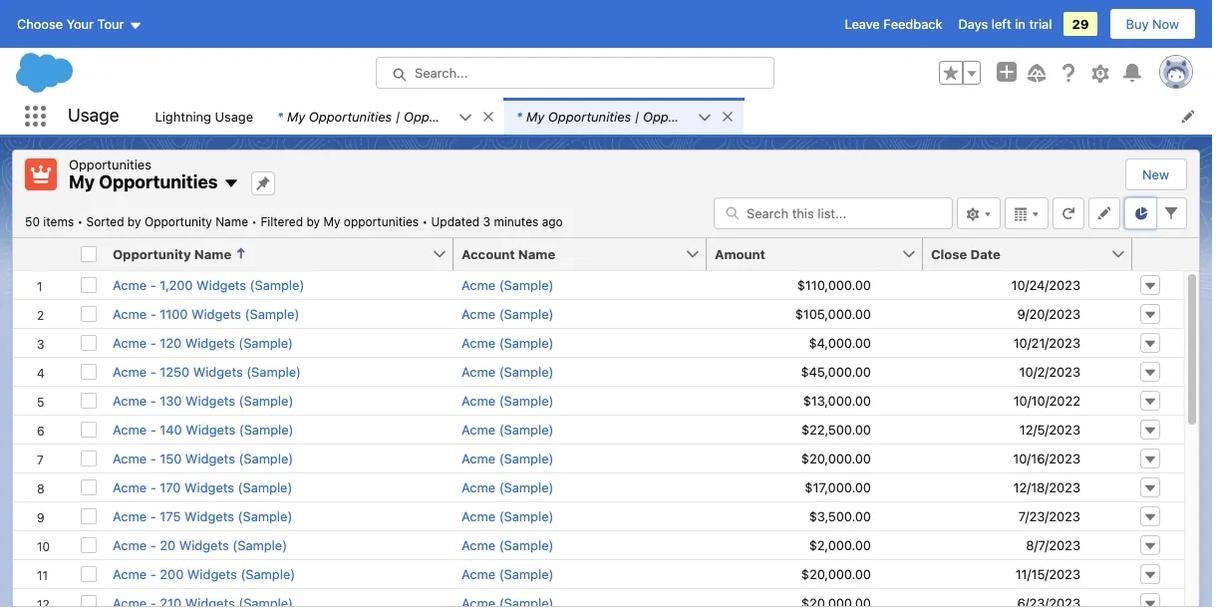 Task type: vqa. For each thing, say whether or not it's contained in the screenshot.
Action Image on the right of page
yes



Task type: describe. For each thing, give the bounding box(es) containing it.
10/2/2023
[[1020, 363, 1081, 379]]

my opportunities|opportunities|list view element
[[12, 150, 1200, 607]]

in
[[1015, 16, 1026, 32]]

- for 1100
[[150, 306, 156, 322]]

1 • from the left
[[77, 214, 83, 229]]

1100
[[160, 306, 188, 322]]

- for 20
[[150, 537, 156, 553]]

- for 200
[[150, 566, 156, 582]]

filtered
[[261, 214, 303, 229]]

$110,000.00
[[797, 277, 871, 293]]

acme - 1250 widgets (sample)
[[113, 363, 301, 379]]

acme - 1100 widgets (sample)
[[113, 306, 299, 322]]

acme for acme - 1100 widgets (sample)'s acme (sample) link
[[462, 306, 496, 322]]

minutes
[[494, 214, 539, 229]]

acme - 175 widgets (sample) link
[[113, 508, 292, 524]]

acme - 170 widgets (sample) link
[[113, 479, 293, 495]]

buy
[[1126, 16, 1149, 32]]

list containing lightning usage
[[143, 98, 1212, 135]]

12/5/2023
[[1020, 421, 1081, 437]]

- for 1250
[[150, 363, 156, 379]]

$17,000.00
[[805, 479, 871, 495]]

left
[[992, 16, 1012, 32]]

date
[[971, 246, 1001, 262]]

acme (sample) for acme - 150 widgets (sample)
[[462, 450, 554, 466]]

my opportunities grid
[[13, 238, 1184, 607]]

amount
[[715, 246, 766, 262]]

widgets for 150
[[185, 450, 235, 466]]

- for 170
[[150, 479, 156, 495]]

7/23/2023
[[1019, 508, 1081, 524]]

my left opportunities
[[323, 214, 340, 229]]

acme - 20 widgets (sample) link
[[113, 537, 287, 553]]

acme - 1,200 widgets (sample) link
[[113, 277, 304, 293]]

$4,000.00
[[809, 334, 871, 350]]

- for 140
[[150, 421, 156, 437]]

acme - 120 widgets (sample) link
[[113, 334, 293, 350]]

acme - 20 widgets (sample)
[[113, 537, 287, 553]]

amount element
[[707, 238, 935, 271]]

acme for acme (sample) link corresponding to acme - 1250 widgets (sample)
[[462, 363, 496, 379]]

buy now button
[[1109, 8, 1196, 40]]

new
[[1143, 166, 1169, 182]]

acme (sample) for acme - 1,200 widgets (sample)
[[462, 277, 554, 293]]

widgets for 200
[[187, 566, 237, 582]]

$2,000.00
[[809, 537, 871, 553]]

acme - 120 widgets (sample)
[[113, 334, 293, 350]]

leave feedback
[[845, 16, 943, 32]]

action element
[[1133, 238, 1184, 271]]

- for 150
[[150, 450, 156, 466]]

close date
[[931, 246, 1001, 262]]

11/15/2023
[[1016, 566, 1081, 582]]

items
[[43, 214, 74, 229]]

widgets for 140
[[186, 421, 236, 437]]

$22,500.00
[[802, 421, 871, 437]]

sorted
[[86, 214, 124, 229]]

usage inside "lightning usage" link
[[215, 108, 253, 124]]

opportunity name element
[[105, 238, 466, 271]]

acme (sample) for acme - 170 widgets (sample)
[[462, 479, 554, 495]]

acme - 1100 widgets (sample) link
[[113, 306, 299, 322]]

acme (sample) link for acme - 120 widgets (sample)
[[462, 334, 554, 350]]

8/7/2023
[[1026, 537, 1081, 553]]

29
[[1072, 16, 1089, 32]]

3 • from the left
[[422, 214, 428, 229]]

acme - 130 widgets (sample)
[[113, 392, 293, 408]]

amount button
[[707, 238, 901, 270]]

acme - 200 widgets (sample) link
[[113, 566, 295, 582]]

leave
[[845, 16, 880, 32]]

cell inside my opportunities grid
[[73, 238, 105, 271]]

140
[[160, 421, 182, 437]]

feedback
[[884, 16, 943, 32]]

$45,000.00
[[801, 363, 871, 379]]

acme - 1,200 widgets (sample)
[[113, 277, 304, 293]]

acme (sample) for acme - 200 widgets (sample)
[[462, 566, 554, 582]]

3
[[483, 214, 491, 229]]

acme for acme (sample) link for acme - 1,200 widgets (sample)
[[462, 277, 496, 293]]

trial
[[1029, 16, 1052, 32]]

now
[[1153, 16, 1179, 32]]

none search field inside my opportunities|opportunities|list view element
[[714, 197, 953, 229]]

ago
[[542, 214, 563, 229]]

acme for acme - 200 widgets (sample) link
[[113, 566, 147, 582]]

1 horizontal spatial text default image
[[698, 110, 712, 124]]

50
[[25, 214, 40, 229]]

item number element
[[13, 238, 73, 271]]

acme (sample) for acme - 1250 widgets (sample)
[[462, 363, 554, 379]]

widgets for 130
[[185, 392, 235, 408]]

| for second 'list item' from the right
[[396, 108, 400, 124]]

acme for acme (sample) link related to acme - 175 widgets (sample)
[[462, 508, 496, 524]]

170
[[160, 479, 181, 495]]

acme - 130 widgets (sample) link
[[113, 392, 293, 408]]

12/18/2023
[[1014, 479, 1081, 495]]

10/10/2022
[[1014, 392, 1081, 408]]

acme - 150 widgets (sample) link
[[113, 450, 293, 466]]

acme - 200 widgets (sample)
[[113, 566, 295, 582]]

1 list item from the left
[[265, 98, 505, 135]]

$20,000.00 for 11/15/2023
[[801, 566, 871, 582]]

9/20/2023
[[1017, 306, 1081, 322]]

10/21/2023
[[1014, 334, 1081, 350]]

acme (sample) link for acme - 170 widgets (sample)
[[462, 479, 554, 495]]

widgets for 1,200
[[196, 277, 246, 293]]

acme for acme - 130 widgets (sample) link
[[113, 392, 147, 408]]

acme (sample) for acme - 120 widgets (sample)
[[462, 334, 554, 350]]

10/16/2023
[[1013, 450, 1081, 466]]

0 vertical spatial opportunity
[[144, 214, 212, 229]]



Task type: locate. For each thing, give the bounding box(es) containing it.
5 - from the top
[[150, 392, 156, 408]]

lightning
[[155, 108, 211, 124]]

$20,000.00 down the $2,000.00
[[801, 566, 871, 582]]

name inside the account name button
[[518, 246, 555, 262]]

item number image
[[13, 238, 73, 270]]

6 - from the top
[[150, 421, 156, 437]]

150
[[160, 450, 182, 466]]

50 items • sorted by opportunity name • filtered by my opportunities • updated 3 minutes ago
[[25, 214, 563, 229]]

acme (sample) link for acme - 175 widgets (sample)
[[462, 508, 554, 524]]

acme for acme (sample) link associated with acme - 120 widgets (sample)
[[462, 334, 496, 350]]

acme (sample) for acme - 1100 widgets (sample)
[[462, 306, 554, 322]]

acme (sample) link for acme - 200 widgets (sample)
[[462, 566, 554, 582]]

widgets for 1250
[[193, 363, 243, 379]]

|
[[396, 108, 400, 124], [635, 108, 640, 124]]

- left 200
[[150, 566, 156, 582]]

0 horizontal spatial usage
[[68, 105, 119, 126]]

- for 120
[[150, 334, 156, 350]]

3 acme (sample) from the top
[[462, 334, 554, 350]]

1 | from the left
[[396, 108, 400, 124]]

- left 20
[[150, 537, 156, 553]]

acme for acme (sample) link corresponding to acme - 170 widgets (sample)
[[462, 479, 496, 495]]

group
[[939, 61, 981, 85]]

widgets up acme - 130 widgets (sample) link
[[193, 363, 243, 379]]

acme (sample) link for acme - 20 widgets (sample)
[[462, 537, 554, 553]]

(sample)
[[250, 277, 304, 293], [499, 277, 554, 293], [245, 306, 299, 322], [499, 306, 554, 322], [239, 334, 293, 350], [499, 334, 554, 350], [247, 363, 301, 379], [499, 363, 554, 379], [239, 392, 293, 408], [499, 392, 554, 408], [239, 421, 294, 437], [499, 421, 554, 437], [239, 450, 293, 466], [499, 450, 554, 466], [238, 479, 293, 495], [499, 479, 554, 495], [238, 508, 292, 524], [499, 508, 554, 524], [233, 537, 287, 553], [499, 537, 554, 553], [241, 566, 295, 582], [499, 566, 554, 582]]

account name button
[[454, 238, 685, 270]]

2 list item from the left
[[505, 98, 744, 135]]

my right lightning usage
[[287, 108, 305, 124]]

widgets for 20
[[179, 537, 229, 553]]

2 $20,000.00 from the top
[[801, 566, 871, 582]]

1 * from the left
[[277, 108, 283, 124]]

opportunity
[[144, 214, 212, 229], [113, 246, 191, 262]]

0 vertical spatial $20,000.00
[[801, 450, 871, 466]]

acme for acme (sample) link corresponding to acme - 130 widgets (sample)
[[462, 392, 496, 408]]

acme for acme - 20 widgets (sample)'s acme (sample) link
[[462, 537, 496, 553]]

opportunity inside button
[[113, 246, 191, 262]]

text default image
[[482, 109, 496, 123], [721, 109, 735, 123], [698, 110, 712, 124]]

close date element
[[923, 238, 1145, 271]]

1 horizontal spatial •
[[252, 214, 257, 229]]

* down the search... button
[[517, 108, 522, 124]]

* my opportunities | opportunities down search...
[[277, 108, 487, 124]]

acme (sample) link for acme - 140 widgets (sample)
[[462, 421, 554, 437]]

usage
[[68, 105, 119, 126], [215, 108, 253, 124]]

usage right lightning
[[215, 108, 253, 124]]

opportunity up 1,200
[[113, 246, 191, 262]]

200
[[160, 566, 184, 582]]

1 horizontal spatial |
[[635, 108, 640, 124]]

widgets for 120
[[185, 334, 235, 350]]

widgets up "acme - 1100 widgets (sample)"
[[196, 277, 246, 293]]

4 - from the top
[[150, 363, 156, 379]]

$20,000.00 for 10/16/2023
[[801, 450, 871, 466]]

1,200
[[160, 277, 193, 293]]

list item down search...
[[265, 98, 505, 135]]

6 acme (sample) from the top
[[462, 421, 554, 437]]

2 acme (sample) from the top
[[462, 306, 554, 322]]

close date button
[[923, 238, 1111, 270]]

2 - from the top
[[150, 306, 156, 322]]

Search My Opportunities list view. search field
[[714, 197, 953, 229]]

0 horizontal spatial |
[[396, 108, 400, 124]]

- left 140
[[150, 421, 156, 437]]

acme for acme - 150 widgets (sample) acme (sample) link
[[462, 450, 496, 466]]

• right the items
[[77, 214, 83, 229]]

120
[[160, 334, 182, 350]]

1 horizontal spatial usage
[[215, 108, 253, 124]]

by right "sorted"
[[127, 214, 141, 229]]

•
[[77, 214, 83, 229], [252, 214, 257, 229], [422, 214, 428, 229]]

widgets for 170
[[185, 479, 234, 495]]

action image
[[1133, 238, 1184, 270]]

5 acme (sample) link from the top
[[462, 392, 554, 408]]

name
[[216, 214, 248, 229], [194, 246, 231, 262], [518, 246, 555, 262]]

widgets down acme - 150 widgets (sample) link
[[185, 479, 234, 495]]

my opportunities
[[69, 171, 218, 192]]

1 acme (sample) link from the top
[[462, 277, 554, 293]]

acme for acme - 170 widgets (sample) "link"
[[113, 479, 147, 495]]

10/24/2023
[[1012, 277, 1081, 293]]

search...
[[415, 65, 468, 81]]

new button
[[1127, 160, 1185, 189]]

8 acme (sample) from the top
[[462, 479, 554, 495]]

acme (sample) link for acme - 130 widgets (sample)
[[462, 392, 554, 408]]

$20,000.00
[[801, 450, 871, 466], [801, 566, 871, 582]]

acme (sample) for acme - 20 widgets (sample)
[[462, 537, 554, 553]]

acme - 175 widgets (sample)
[[113, 508, 292, 524]]

acme for acme - 120 widgets (sample) link
[[113, 334, 147, 350]]

7 acme (sample) from the top
[[462, 450, 554, 466]]

my down the search... button
[[526, 108, 545, 124]]

cell
[[73, 238, 105, 271]]

- left 1100
[[150, 306, 156, 322]]

1 horizontal spatial by
[[306, 214, 320, 229]]

name inside opportunity name button
[[194, 246, 231, 262]]

widgets for 1100
[[191, 306, 241, 322]]

None search field
[[714, 197, 953, 229]]

days
[[959, 16, 988, 32]]

2 * my opportunities | opportunities from the left
[[517, 108, 726, 124]]

0 horizontal spatial *
[[277, 108, 283, 124]]

widgets up acme - 1250 widgets (sample)
[[185, 334, 235, 350]]

- left 120
[[150, 334, 156, 350]]

130
[[160, 392, 182, 408]]

list item down the search... button
[[505, 98, 744, 135]]

account name
[[462, 246, 555, 262]]

4 acme (sample) from the top
[[462, 363, 554, 379]]

$3,500.00
[[809, 508, 871, 524]]

175
[[160, 508, 181, 524]]

10 acme (sample) from the top
[[462, 537, 554, 553]]

widgets up acme - 200 widgets (sample) link
[[179, 537, 229, 553]]

widgets down acme - 1,200 widgets (sample)
[[191, 306, 241, 322]]

* for second 'list item' from the right
[[277, 108, 283, 124]]

opportunities
[[309, 108, 392, 124], [404, 108, 487, 124], [548, 108, 631, 124], [643, 108, 726, 124], [69, 157, 151, 172], [99, 171, 218, 192]]

acme for acme - 200 widgets (sample)'s acme (sample) link
[[462, 566, 496, 582]]

* my opportunities | opportunities for second 'list item' from left's the text default icon
[[517, 108, 726, 124]]

0 horizontal spatial text default image
[[482, 109, 496, 123]]

2 acme (sample) link from the top
[[462, 306, 554, 322]]

1 - from the top
[[150, 277, 156, 293]]

acme for acme - 150 widgets (sample) link
[[113, 450, 147, 466]]

acme (sample) for acme - 130 widgets (sample)
[[462, 392, 554, 408]]

opportunity name
[[113, 246, 231, 262]]

11 acme (sample) link from the top
[[462, 566, 554, 582]]

2 by from the left
[[306, 214, 320, 229]]

| for second 'list item' from left
[[635, 108, 640, 124]]

9 - from the top
[[150, 508, 156, 524]]

acme (sample) link for acme - 1250 widgets (sample)
[[462, 363, 554, 379]]

acme - 1250 widgets (sample) link
[[113, 363, 301, 379]]

acme for acme - 1250 widgets (sample) link
[[113, 363, 147, 379]]

$13,000.00
[[803, 392, 871, 408]]

1 $20,000.00 from the top
[[801, 450, 871, 466]]

2 horizontal spatial text default image
[[721, 109, 735, 123]]

list
[[143, 98, 1212, 135]]

acme (sample) link for acme - 150 widgets (sample)
[[462, 450, 554, 466]]

* my opportunities | opportunities
[[277, 108, 487, 124], [517, 108, 726, 124]]

list item
[[265, 98, 505, 135], [505, 98, 744, 135]]

1 acme (sample) from the top
[[462, 277, 554, 293]]

10 - from the top
[[150, 537, 156, 553]]

$105,000.00
[[795, 306, 871, 322]]

- for 175
[[150, 508, 156, 524]]

5 acme (sample) from the top
[[462, 392, 554, 408]]

usage up my opportunities
[[68, 105, 119, 126]]

0 horizontal spatial •
[[77, 214, 83, 229]]

widgets for 175
[[184, 508, 234, 524]]

name up opportunity name button
[[216, 214, 248, 229]]

1 vertical spatial $20,000.00
[[801, 566, 871, 582]]

$20,000.00 down $22,500.00 on the bottom right
[[801, 450, 871, 466]]

- left 170
[[150, 479, 156, 495]]

* my opportunities | opportunities down the search... button
[[517, 108, 726, 124]]

name down ago
[[518, 246, 555, 262]]

by
[[127, 214, 141, 229], [306, 214, 320, 229]]

text default image for second 'list item' from left
[[721, 109, 735, 123]]

- left the 150
[[150, 450, 156, 466]]

7 acme (sample) link from the top
[[462, 450, 554, 466]]

1250
[[160, 363, 190, 379]]

acme - 150 widgets (sample)
[[113, 450, 293, 466]]

updated
[[431, 214, 480, 229]]

acme (sample) link for acme - 1100 widgets (sample)
[[462, 306, 554, 322]]

1 by from the left
[[127, 214, 141, 229]]

acme (sample)
[[462, 277, 554, 293], [462, 306, 554, 322], [462, 334, 554, 350], [462, 363, 554, 379], [462, 392, 554, 408], [462, 421, 554, 437], [462, 450, 554, 466], [462, 479, 554, 495], [462, 508, 554, 524], [462, 537, 554, 553], [462, 566, 554, 582]]

• left filtered
[[252, 214, 257, 229]]

11 - from the top
[[150, 566, 156, 582]]

2 * from the left
[[517, 108, 522, 124]]

- left 130
[[150, 392, 156, 408]]

1 vertical spatial opportunity
[[113, 246, 191, 262]]

days left in trial
[[959, 16, 1052, 32]]

* my opportunities | opportunities for the text default icon associated with second 'list item' from the right
[[277, 108, 487, 124]]

widgets
[[196, 277, 246, 293], [191, 306, 241, 322], [185, 334, 235, 350], [193, 363, 243, 379], [185, 392, 235, 408], [186, 421, 236, 437], [185, 450, 235, 466], [185, 479, 234, 495], [184, 508, 234, 524], [179, 537, 229, 553], [187, 566, 237, 582]]

lightning usage
[[155, 108, 253, 124]]

widgets down acme - 1250 widgets (sample) link
[[185, 392, 235, 408]]

my
[[287, 108, 305, 124], [526, 108, 545, 124], [69, 171, 95, 192], [323, 214, 340, 229]]

acme for "acme - 1100 widgets (sample)" link
[[113, 306, 147, 322]]

1 * my opportunities | opportunities from the left
[[277, 108, 487, 124]]

- left 175
[[150, 508, 156, 524]]

8 acme (sample) link from the top
[[462, 479, 554, 495]]

acme (sample) for acme - 175 widgets (sample)
[[462, 508, 554, 524]]

my up the items
[[69, 171, 95, 192]]

opportunity name button
[[105, 238, 432, 270]]

acme for acme - 20 widgets (sample) link
[[113, 537, 147, 553]]

9 acme (sample) from the top
[[462, 508, 554, 524]]

0 horizontal spatial * my opportunities | opportunities
[[277, 108, 487, 124]]

*
[[277, 108, 283, 124], [517, 108, 522, 124]]

opportunity up opportunity name
[[144, 214, 212, 229]]

2 | from the left
[[635, 108, 640, 124]]

name up the acme - 1,200 widgets (sample) link
[[194, 246, 231, 262]]

4 acme (sample) link from the top
[[462, 363, 554, 379]]

close
[[931, 246, 967, 262]]

acme - 140 widgets (sample)
[[113, 421, 294, 437]]

acme - 140 widgets (sample) link
[[113, 421, 294, 437]]

- for 1,200
[[150, 277, 156, 293]]

acme - 170 widgets (sample)
[[113, 479, 293, 495]]

0 horizontal spatial by
[[127, 214, 141, 229]]

8 - from the top
[[150, 479, 156, 495]]

by right filtered
[[306, 214, 320, 229]]

search... button
[[376, 57, 775, 89]]

2 • from the left
[[252, 214, 257, 229]]

2 horizontal spatial •
[[422, 214, 428, 229]]

my opportunities status
[[25, 214, 431, 229]]

1 horizontal spatial * my opportunities | opportunities
[[517, 108, 726, 124]]

acme (sample) for acme - 140 widgets (sample)
[[462, 421, 554, 437]]

- left 1,200
[[150, 277, 156, 293]]

widgets down acme - 140 widgets (sample)
[[185, 450, 235, 466]]

3 acme (sample) link from the top
[[462, 334, 554, 350]]

widgets down acme - 130 widgets (sample) link
[[186, 421, 236, 437]]

account
[[462, 246, 515, 262]]

text default image for second 'list item' from the right
[[482, 109, 496, 123]]

- left 1250
[[150, 363, 156, 379]]

widgets down acme - 20 widgets (sample) link
[[187, 566, 237, 582]]

* for second 'list item' from left
[[517, 108, 522, 124]]

name for opportunity name
[[194, 246, 231, 262]]

acme for acme - 175 widgets (sample) link
[[113, 508, 147, 524]]

lightning usage link
[[143, 98, 265, 135]]

leave feedback link
[[845, 16, 943, 32]]

name for account name
[[518, 246, 555, 262]]

acme for the acme - 1,200 widgets (sample) link
[[113, 277, 147, 293]]

- for 130
[[150, 392, 156, 408]]

account name element
[[454, 238, 719, 271]]

acme for the acme - 140 widgets (sample) link
[[113, 421, 147, 437]]

11 acme (sample) from the top
[[462, 566, 554, 582]]

6 acme (sample) link from the top
[[462, 421, 554, 437]]

buy now
[[1126, 16, 1179, 32]]

7 - from the top
[[150, 450, 156, 466]]

acme (sample) link for acme - 1,200 widgets (sample)
[[462, 277, 554, 293]]

20
[[160, 537, 176, 553]]

• left updated
[[422, 214, 428, 229]]

widgets down acme - 170 widgets (sample) "link"
[[184, 508, 234, 524]]

acme for acme (sample) link corresponding to acme - 140 widgets (sample)
[[462, 421, 496, 437]]

9 acme (sample) link from the top
[[462, 508, 554, 524]]

1 horizontal spatial *
[[517, 108, 522, 124]]

3 - from the top
[[150, 334, 156, 350]]

* right lightning usage
[[277, 108, 283, 124]]

acme
[[113, 277, 147, 293], [462, 277, 496, 293], [113, 306, 147, 322], [462, 306, 496, 322], [113, 334, 147, 350], [462, 334, 496, 350], [113, 363, 147, 379], [462, 363, 496, 379], [113, 392, 147, 408], [462, 392, 496, 408], [113, 421, 147, 437], [462, 421, 496, 437], [113, 450, 147, 466], [462, 450, 496, 466], [113, 479, 147, 495], [462, 479, 496, 495], [113, 508, 147, 524], [462, 508, 496, 524], [113, 537, 147, 553], [462, 537, 496, 553], [113, 566, 147, 582], [462, 566, 496, 582]]

opportunities
[[344, 214, 419, 229]]

10 acme (sample) link from the top
[[462, 537, 554, 553]]



